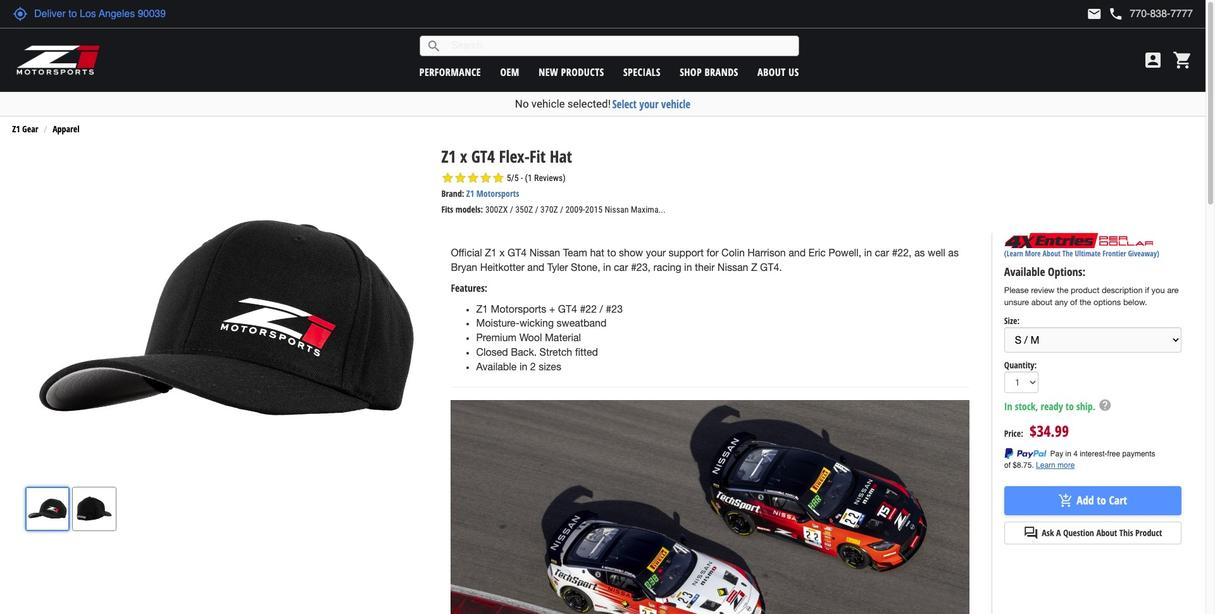 Task type: locate. For each thing, give the bounding box(es) containing it.
as left the 'well'
[[915, 247, 925, 258]]

1 horizontal spatial car
[[875, 247, 890, 258]]

/ inside "z1 motorsports + gt4 #22 / #23 moisture-wicking sweatband premium wool material closed back. stretch fitted available in 2 sizes"
[[600, 303, 603, 314]]

1 vertical spatial car
[[614, 261, 628, 273]]

about left "the"
[[1043, 248, 1061, 259]]

to inside official z1 x gt4 nissan team hat to show your support for colin harrison and eric powell, in car #22, as well as bryan heitkotter and tyler stone, in car #23, racing in their nissan z gt4.
[[607, 247, 616, 258]]

1 horizontal spatial as
[[949, 247, 959, 258]]

2 horizontal spatial nissan
[[718, 261, 749, 273]]

x
[[460, 145, 467, 168], [500, 247, 505, 258]]

/ right 370z
[[560, 205, 564, 215]]

1 vertical spatial x
[[500, 247, 505, 258]]

x up brand:
[[460, 145, 467, 168]]

colin
[[722, 247, 745, 258]]

cart
[[1110, 493, 1128, 508]]

question_answer ask a question about this product
[[1024, 525, 1163, 541]]

z1 up 'heitkotter'
[[485, 247, 497, 258]]

1 horizontal spatial x
[[500, 247, 505, 258]]

and left tyler
[[528, 261, 545, 273]]

add_shopping_cart add to cart
[[1059, 493, 1128, 508]]

x inside z1 x gt4 flex-fit hat star star star star star 5/5 - (1 reviews) brand: z1 motorsports fits models: 300zx / 350z / 370z / 2009-2015 nissan maxima...
[[460, 145, 467, 168]]

in inside "z1 motorsports + gt4 #22 / #23 moisture-wicking sweatband premium wool material closed back. stretch fitted available in 2 sizes"
[[520, 361, 528, 372]]

your up racing
[[646, 247, 666, 258]]

show
[[619, 247, 643, 258]]

z1 gear
[[12, 123, 38, 135]]

specials
[[624, 65, 661, 79]]

300zx
[[485, 205, 508, 215]]

car
[[875, 247, 890, 258], [614, 261, 628, 273]]

2015
[[585, 205, 603, 215]]

1 vertical spatial your
[[646, 247, 666, 258]]

1 horizontal spatial and
[[789, 247, 806, 258]]

2 as from the left
[[949, 247, 959, 258]]

fitted
[[575, 346, 598, 358]]

nissan right '2015'
[[605, 205, 629, 215]]

support
[[669, 247, 704, 258]]

car left #22,
[[875, 247, 890, 258]]

and left eric
[[789, 247, 806, 258]]

gt4 left the flex-
[[472, 145, 495, 168]]

z1 for motorsports +
[[476, 303, 488, 314]]

about left this on the right bottom
[[1097, 527, 1118, 539]]

2 vertical spatial nissan
[[718, 261, 749, 273]]

available
[[1005, 264, 1046, 280], [476, 361, 517, 372]]

2 vertical spatial about
[[1097, 527, 1118, 539]]

shopping_cart link
[[1170, 50, 1193, 70]]

1 vertical spatial to
[[1066, 400, 1074, 413]]

gt4 up 'heitkotter'
[[508, 247, 527, 258]]

0 vertical spatial gt4
[[472, 145, 495, 168]]

1 vertical spatial the
[[1080, 297, 1092, 307]]

z1
[[12, 123, 20, 135], [442, 145, 456, 168], [467, 188, 474, 200], [485, 247, 497, 258], [476, 303, 488, 314]]

1 star from the left
[[442, 172, 454, 184]]

of
[[1071, 297, 1078, 307]]

in
[[865, 247, 872, 258], [603, 261, 611, 273], [684, 261, 692, 273], [520, 361, 528, 372]]

the right of
[[1080, 297, 1092, 307]]

nissan down "colin"
[[718, 261, 749, 273]]

nissan up tyler
[[530, 247, 560, 258]]

1 horizontal spatial to
[[1066, 400, 1074, 413]]

1 horizontal spatial the
[[1080, 297, 1092, 307]]

to inside add_shopping_cart add to cart
[[1097, 493, 1107, 508]]

available inside (learn more about the ultimate frontier giveaway) available options: please review the product description if you are unsure about any of the options below.
[[1005, 264, 1046, 280]]

apparel
[[53, 123, 79, 135]]

0 horizontal spatial nissan
[[530, 247, 560, 258]]

1 horizontal spatial nissan
[[605, 205, 629, 215]]

350z
[[515, 205, 533, 215]]

hat
[[550, 145, 572, 168]]

0 vertical spatial x
[[460, 145, 467, 168]]

available down more
[[1005, 264, 1046, 280]]

specials link
[[624, 65, 661, 79]]

no vehicle selected! select your vehicle
[[515, 97, 691, 111]]

the up any at right top
[[1057, 286, 1069, 295]]

your right select
[[640, 97, 659, 111]]

1 horizontal spatial about
[[1043, 248, 1061, 259]]

/ right '#22'
[[600, 303, 603, 314]]

car down the show
[[614, 261, 628, 273]]

0 horizontal spatial vehicle
[[532, 98, 565, 110]]

2 horizontal spatial to
[[1097, 493, 1107, 508]]

0 horizontal spatial and
[[528, 261, 545, 273]]

to right add
[[1097, 493, 1107, 508]]

0 vertical spatial to
[[607, 247, 616, 258]]

oem
[[500, 65, 520, 79]]

1 vertical spatial about
[[1043, 248, 1061, 259]]

0 vertical spatial car
[[875, 247, 890, 258]]

racing
[[654, 261, 682, 273]]

ready
[[1041, 400, 1064, 413]]

1 vertical spatial available
[[476, 361, 517, 372]]

vehicle right no
[[532, 98, 565, 110]]

0 horizontal spatial gt4
[[472, 145, 495, 168]]

about us
[[758, 65, 799, 79]]

gt4 inside z1 x gt4 flex-fit hat star star star star star 5/5 - (1 reviews) brand: z1 motorsports fits models: 300zx / 350z / 370z / 2009-2015 nissan maxima...
[[472, 145, 495, 168]]

in right powell,
[[865, 247, 872, 258]]

0 horizontal spatial as
[[915, 247, 925, 258]]

unsure
[[1005, 297, 1030, 307]]

star
[[442, 172, 454, 184], [454, 172, 467, 184], [467, 172, 480, 184], [480, 172, 492, 184], [492, 172, 505, 184]]

about left us
[[758, 65, 786, 79]]

heitkotter
[[480, 261, 525, 273]]

powell,
[[829, 247, 862, 258]]

in left 2 in the bottom left of the page
[[520, 361, 528, 372]]

z
[[751, 261, 758, 273]]

gt4.
[[760, 261, 782, 273]]

z1 left "gear"
[[12, 123, 20, 135]]

0 vertical spatial nissan
[[605, 205, 629, 215]]

to left ship.
[[1066, 400, 1074, 413]]

review
[[1031, 286, 1055, 295]]

the
[[1057, 286, 1069, 295], [1080, 297, 1092, 307]]

5 star from the left
[[492, 172, 505, 184]]

search
[[427, 38, 442, 53]]

2 vertical spatial to
[[1097, 493, 1107, 508]]

x inside official z1 x gt4 nissan team hat to show your support for colin harrison and eric powell, in car #22, as well as bryan heitkotter and tyler stone, in car #23, racing in their nissan z gt4.
[[500, 247, 505, 258]]

1 horizontal spatial gt4
[[508, 247, 527, 258]]

#23,
[[631, 261, 651, 273]]

2 horizontal spatial about
[[1097, 527, 1118, 539]]

z1 motorsports link
[[467, 188, 519, 200]]

x up 'heitkotter'
[[500, 247, 505, 258]]

z1 for x
[[442, 145, 456, 168]]

4 star from the left
[[480, 172, 492, 184]]

0 horizontal spatial the
[[1057, 286, 1069, 295]]

gt4 for x
[[472, 145, 495, 168]]

add
[[1077, 493, 1095, 508]]

z1 inside "z1 motorsports + gt4 #22 / #23 moisture-wicking sweatband premium wool material closed back. stretch fitted available in 2 sizes"
[[476, 303, 488, 314]]

vehicle
[[662, 97, 691, 111], [532, 98, 565, 110]]

0 horizontal spatial x
[[460, 145, 467, 168]]

to right hat
[[607, 247, 616, 258]]

z1 inside official z1 x gt4 nissan team hat to show your support for colin harrison and eric powell, in car #22, as well as bryan heitkotter and tyler stone, in car #23, racing in their nissan z gt4.
[[485, 247, 497, 258]]

(learn more about the ultimate frontier giveaway) link
[[1005, 248, 1160, 259]]

eric
[[809, 247, 826, 258]]

about
[[758, 65, 786, 79], [1043, 248, 1061, 259], [1097, 527, 1118, 539]]

mail link
[[1087, 6, 1103, 22]]

gt4 up sweatband
[[558, 303, 577, 314]]

their
[[695, 261, 715, 273]]

wicking
[[520, 317, 554, 329]]

official z1 x gt4 nissan team hat to show your support for colin harrison and eric powell, in car #22, as well as bryan heitkotter and tyler stone, in car #23, racing in their nissan z gt4.
[[451, 247, 959, 273]]

0 horizontal spatial about
[[758, 65, 786, 79]]

0 vertical spatial available
[[1005, 264, 1046, 280]]

as
[[915, 247, 925, 258], [949, 247, 959, 258]]

2 horizontal spatial gt4
[[558, 303, 577, 314]]

vehicle inside no vehicle selected! select your vehicle
[[532, 98, 565, 110]]

z1 for gear
[[12, 123, 20, 135]]

vehicle down 'shop'
[[662, 97, 691, 111]]

1 vertical spatial gt4
[[508, 247, 527, 258]]

account_box
[[1143, 50, 1164, 70]]

as right the 'well'
[[949, 247, 959, 258]]

a
[[1057, 527, 1061, 539]]

2 vertical spatial gt4
[[558, 303, 577, 314]]

stone,
[[571, 261, 601, 273]]

0 horizontal spatial available
[[476, 361, 517, 372]]

0 horizontal spatial car
[[614, 261, 628, 273]]

0 horizontal spatial to
[[607, 247, 616, 258]]

ultimate
[[1075, 248, 1101, 259]]

this
[[1120, 527, 1134, 539]]

/
[[510, 205, 513, 215], [535, 205, 539, 215], [560, 205, 564, 215], [600, 303, 603, 314]]

your
[[640, 97, 659, 111], [646, 247, 666, 258]]

hat
[[590, 247, 605, 258]]

z1 up moisture-
[[476, 303, 488, 314]]

account_box link
[[1140, 50, 1167, 70]]

premium
[[476, 332, 517, 343]]

gt4 inside "z1 motorsports + gt4 #22 / #23 moisture-wicking sweatband premium wool material closed back. stretch fitted available in 2 sizes"
[[558, 303, 577, 314]]

price:
[[1005, 427, 1024, 439]]

phone
[[1109, 6, 1124, 22]]

team
[[563, 247, 588, 258]]

mail
[[1087, 6, 1103, 22]]

z1 up brand:
[[442, 145, 456, 168]]

5/5 -
[[507, 173, 523, 183]]

selected!
[[568, 98, 611, 110]]

available down closed
[[476, 361, 517, 372]]

select your vehicle link
[[613, 97, 691, 111]]

1 horizontal spatial available
[[1005, 264, 1046, 280]]



Task type: describe. For each thing, give the bounding box(es) containing it.
z1 motorsports logo image
[[16, 44, 101, 76]]

mail phone
[[1087, 6, 1124, 22]]

my_location
[[13, 6, 28, 22]]

options:
[[1048, 264, 1086, 280]]

new
[[539, 65, 559, 79]]

shopping_cart
[[1173, 50, 1193, 70]]

maxima...
[[631, 205, 666, 215]]

if
[[1145, 286, 1150, 295]]

sweatband
[[557, 317, 607, 329]]

sizes
[[539, 361, 562, 372]]

z1 gear link
[[12, 123, 38, 135]]

fit
[[530, 145, 546, 168]]

#22
[[580, 303, 597, 314]]

models:
[[456, 203, 483, 215]]

question
[[1064, 527, 1095, 539]]

0 vertical spatial and
[[789, 247, 806, 258]]

brands
[[705, 65, 739, 79]]

more
[[1025, 248, 1041, 259]]

well
[[928, 247, 946, 258]]

performance
[[420, 65, 481, 79]]

performance link
[[420, 65, 481, 79]]

moisture-
[[476, 317, 520, 329]]

motorsports
[[477, 188, 519, 200]]

1 vertical spatial and
[[528, 261, 545, 273]]

z1 up models:
[[467, 188, 474, 200]]

question_answer
[[1024, 525, 1039, 541]]

0 vertical spatial the
[[1057, 286, 1069, 295]]

you
[[1152, 286, 1165, 295]]

any
[[1055, 297, 1068, 307]]

new products link
[[539, 65, 604, 79]]

0 vertical spatial your
[[640, 97, 659, 111]]

help
[[1099, 398, 1113, 412]]

shop brands
[[680, 65, 739, 79]]

2009-
[[566, 205, 585, 215]]

#22,
[[892, 247, 912, 258]]

are
[[1168, 286, 1179, 295]]

0 vertical spatial about
[[758, 65, 786, 79]]

options
[[1094, 297, 1121, 307]]

for
[[707, 247, 719, 258]]

fits
[[442, 203, 454, 215]]

material
[[545, 332, 581, 343]]

giveaway)
[[1129, 248, 1160, 259]]

apparel link
[[53, 123, 79, 135]]

nissan inside z1 x gt4 flex-fit hat star star star star star 5/5 - (1 reviews) brand: z1 motorsports fits models: 300zx / 350z / 370z / 2009-2015 nissan maxima...
[[605, 205, 629, 215]]

z1 x gt4 flex-fit hat star star star star star 5/5 - (1 reviews) brand: z1 motorsports fits models: 300zx / 350z / 370z / 2009-2015 nissan maxima...
[[442, 145, 666, 215]]

below.
[[1124, 297, 1148, 307]]

gt4 for motorsports +
[[558, 303, 577, 314]]

available inside "z1 motorsports + gt4 #22 / #23 moisture-wicking sweatband premium wool material closed back. stretch fitted available in 2 sizes"
[[476, 361, 517, 372]]

Search search field
[[442, 36, 799, 56]]

to inside in stock, ready to ship. help
[[1066, 400, 1074, 413]]

frontier
[[1103, 248, 1127, 259]]

phone link
[[1109, 6, 1193, 22]]

motorsports +
[[491, 303, 555, 314]]

closed
[[476, 346, 508, 358]]

3 star from the left
[[467, 172, 480, 184]]

shop
[[680, 65, 702, 79]]

stretch
[[540, 346, 572, 358]]

price: $34.99
[[1005, 420, 1069, 441]]

2
[[530, 361, 536, 372]]

new products
[[539, 65, 604, 79]]

stock,
[[1015, 400, 1039, 413]]

features:
[[451, 281, 488, 295]]

about us link
[[758, 65, 799, 79]]

description
[[1102, 286, 1143, 295]]

in down support
[[684, 261, 692, 273]]

no
[[515, 98, 529, 110]]

ask
[[1042, 527, 1054, 539]]

/ left 350z
[[510, 205, 513, 215]]

select
[[613, 97, 637, 111]]

/ right 350z
[[535, 205, 539, 215]]

ship.
[[1077, 400, 1096, 413]]

in stock, ready to ship. help
[[1005, 398, 1113, 413]]

back.
[[511, 346, 537, 358]]

flex-
[[499, 145, 530, 168]]

370z
[[541, 205, 558, 215]]

2 star from the left
[[454, 172, 467, 184]]

1 horizontal spatial vehicle
[[662, 97, 691, 111]]

about inside question_answer ask a question about this product
[[1097, 527, 1118, 539]]

shop brands link
[[680, 65, 739, 79]]

gt4 inside official z1 x gt4 nissan team hat to show your support for colin harrison and eric powell, in car #22, as well as bryan heitkotter and tyler stone, in car #23, racing in their nissan z gt4.
[[508, 247, 527, 258]]

gear
[[22, 123, 38, 135]]

in
[[1005, 400, 1013, 413]]

your inside official z1 x gt4 nissan team hat to show your support for colin harrison and eric powell, in car #22, as well as bryan heitkotter and tyler stone, in car #23, racing in their nissan z gt4.
[[646, 247, 666, 258]]

quantity:
[[1005, 359, 1037, 371]]

brand:
[[442, 188, 464, 200]]

in down hat
[[603, 261, 611, 273]]

wool
[[520, 332, 542, 343]]

1 vertical spatial nissan
[[530, 247, 560, 258]]

add_shopping_cart
[[1059, 493, 1074, 508]]

1 as from the left
[[915, 247, 925, 258]]

$34.99
[[1030, 420, 1069, 441]]

(learn
[[1005, 248, 1024, 259]]

product
[[1136, 527, 1163, 539]]

about inside (learn more about the ultimate frontier giveaway) available options: please review the product description if you are unsure about any of the options below.
[[1043, 248, 1061, 259]]

about
[[1032, 297, 1053, 307]]



Task type: vqa. For each thing, say whether or not it's contained in the screenshot.
"Their"
yes



